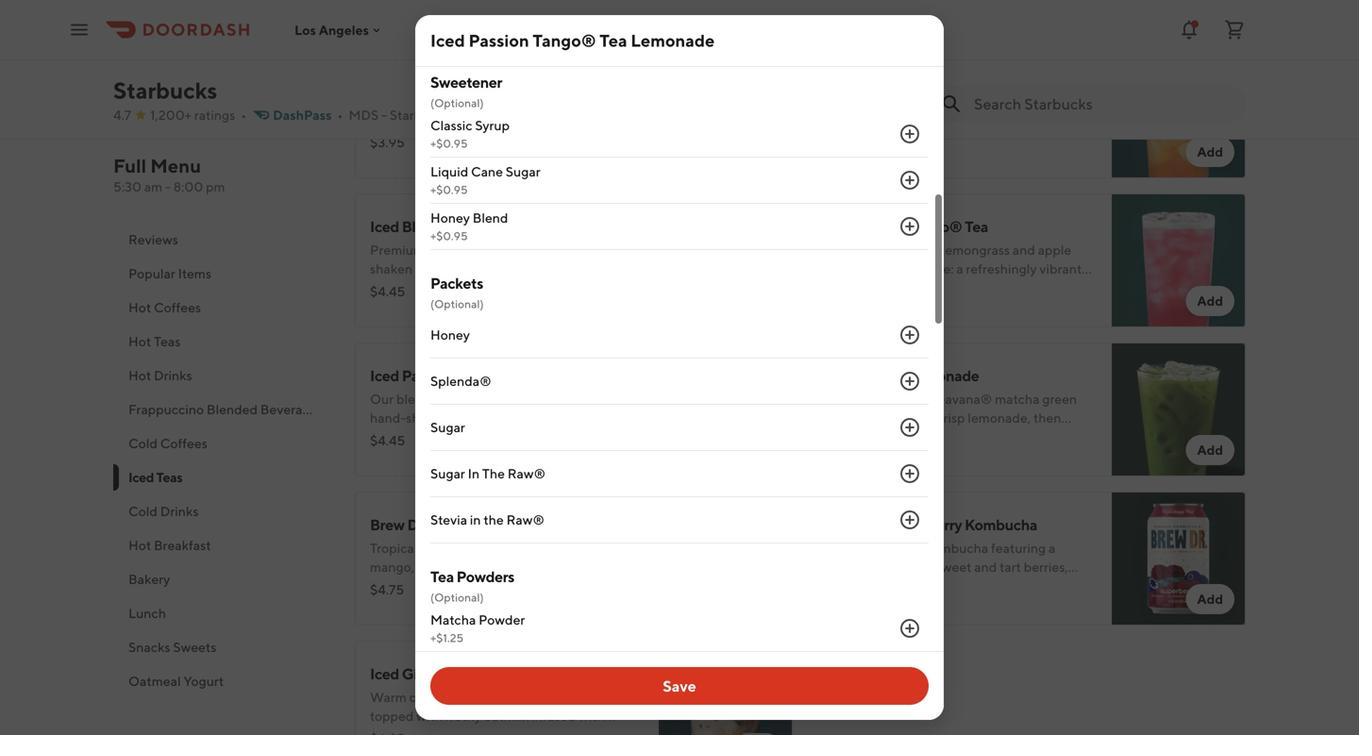Task type: vqa. For each thing, say whether or not it's contained in the screenshot.
off
no



Task type: describe. For each thing, give the bounding box(es) containing it.
lemonade inside iced black tea lemonade premium black tea sweetened just right, then shaken with refreshing lemonade and ice for this arnold palmer-inspired beverage. a distinguished, satisfying treat.
[[467, 218, 539, 236]]

raw® for sugar in the raw®
[[508, 466, 546, 481]]

our
[[370, 391, 394, 407]]

and up refreshing!
[[618, 93, 640, 109]]

+$0.95 inside classic syrup +$0.95
[[430, 137, 468, 150]]

(optional) for packets
[[430, 297, 484, 311]]

blend
[[473, 210, 508, 226]]

right
[[1030, 93, 1059, 109]]

stevia in the raw®
[[430, 512, 545, 528]]

tea inside iced passion tango® tea a blend of hibiscus, lemongrass and apple hand-shaken with ice: a refreshingly vibrant tea infused with the color of passion
[[965, 218, 988, 236]]

increase quantity by 1 image for classic syrup
[[899, 123, 921, 145]]

tea down an
[[961, 131, 980, 146]]

tea inside iced black tea lemonade premium black tea sweetened just right, then shaken with refreshing lemonade and ice for this arnold palmer-inspired beverage. a distinguished, satisfying treat.
[[441, 218, 465, 236]]

sweetened inside iced black tea lemonade premium black tea sweetened just right, then shaken with refreshing lemonade and ice for this arnold palmer-inspired beverage. a distinguished, satisfying treat.
[[484, 242, 550, 258]]

iced gingerbread oatmilk chai image
[[659, 641, 793, 735]]

0 vertical spatial green
[[402, 68, 444, 86]]

iced pumpkin cream chai tea latte image
[[659, 0, 793, 29]]

ice inside iced black tea lemonade premium black tea sweetened just right, then shaken with refreshing lemonade and ice for this arnold palmer-inspired beverage. a distinguished, satisfying treat.
[[595, 261, 613, 277]]

pm
[[206, 179, 225, 194]]

4.7
[[113, 107, 131, 123]]

with inside brew dr. island mango kombucha tropical treat for any time of year featuring mango, passionfruit and a touch of peruvian ginger juice. brewed with sencha green tea.
[[494, 578, 521, 594]]

berries,
[[1024, 559, 1068, 575]]

lemon
[[370, 112, 408, 127]]

a inside brew dr. island mango kombucha tropical treat for any time of year featuring mango, passionfruit and a touch of peruvian ginger juice. brewed with sencha green tea.
[[515, 559, 522, 575]]

hot for hot breakfast
[[128, 538, 151, 553]]

rich
[[823, 131, 846, 146]]

menu
[[150, 155, 201, 177]]

of down splenda®
[[434, 391, 446, 407]]

hot breakfast
[[128, 538, 211, 553]]

tango® for iced passion tango® tea lemonade our blend of hibiscus, lemongrass and apple hand-shaken with ice, lemonade and, of course, passion.
[[455, 367, 509, 385]]

sweet
[[936, 559, 972, 575]]

iced black tea lemonade premium black tea sweetened just right, then shaken with refreshing lemonade and ice for this arnold palmer-inspired beverage. a distinguished, satisfying treat.
[[370, 218, 639, 314]]

syrup inside classic syrup +$0.95
[[475, 118, 510, 133]]

oatmeal yogurt button
[[113, 665, 332, 698]]

add button for iced passion tango® tea
[[1186, 286, 1235, 316]]

beverage.
[[537, 280, 596, 295]]

lunch button
[[113, 597, 332, 631]]

los
[[295, 22, 316, 38]]

island
[[435, 516, 475, 534]]

sweetener (optional)
[[430, 73, 502, 109]]

with inside premium black tea sweetened just right and shaken with ice to create an ideal iced tea—a rich and flavorful black tea journey awaits you.
[[868, 112, 894, 127]]

increase quantity by 1 image for honey blend
[[899, 215, 921, 238]]

hot for hot drinks
[[128, 368, 151, 383]]

tea inside iced passion tango® tea a blend of hibiscus, lemongrass and apple hand-shaken with ice: a refreshingly vibrant tea infused with the color of passion
[[823, 280, 842, 295]]

(optional) for sweetener
[[430, 96, 484, 109]]

and right "rich"
[[848, 131, 871, 146]]

brew for brew dr. island mango kombucha
[[370, 516, 405, 534]]

lemonade inside the iced passion tango® tea lemonade dialog
[[631, 30, 715, 50]]

for inside brew dr. island mango kombucha tropical treat for any time of year featuring mango, passionfruit and a touch of peruvian ginger juice. brewed with sencha green tea.
[[452, 540, 469, 556]]

passion
[[991, 280, 1036, 295]]

iced for iced black tea lemonade premium black tea sweetened just right, then shaken with refreshing lemonade and ice for this arnold palmer-inspired beverage. a distinguished, satisfying treat.
[[370, 218, 399, 236]]

of inside brew dr. superberry kombucha a light and fruity kombucha featuring a delightful blend of sweet and tart berries, hibiscus, and oolong tea.
[[921, 559, 934, 575]]

los angeles button
[[295, 22, 384, 38]]

shaken inside iced passion tango® tea lemonade our blend of hibiscus, lemongrass and apple hand-shaken with ice, lemonade and, of course, passion.
[[406, 410, 449, 426]]

juice.
[[411, 578, 443, 594]]

brew for brew dr. superberry kombucha
[[823, 516, 858, 534]]

blend inside iced passion tango® tea a blend of hibiscus, lemongrass and apple hand-shaken with ice: a refreshingly vibrant tea infused with the color of passion
[[835, 242, 870, 258]]

lemonade down color
[[908, 367, 979, 385]]

lemonade inside iced passion tango® tea lemonade our blend of hibiscus, lemongrass and apple hand-shaken with ice, lemonade and, of course, passion.
[[538, 367, 609, 385]]

apple inside iced passion tango® tea lemonade our blend of hibiscus, lemongrass and apple hand-shaken with ice, lemonade and, of course, passion.
[[599, 391, 633, 407]]

liquid cane sugar +$0.95
[[430, 164, 541, 196]]

brew dr. superberry kombucha a light and fruity kombucha featuring a delightful blend of sweet and tart berries, hibiscus, and oolong tea.
[[823, 516, 1068, 594]]

a inside brew dr. superberry kombucha a light and fruity kombucha featuring a delightful blend of sweet and tart berries, hibiscus, and oolong tea.
[[1049, 540, 1056, 556]]

hibiscus, inside iced passion tango® tea a blend of hibiscus, lemongrass and apple hand-shaken with ice: a refreshingly vibrant tea infused with the color of passion
[[887, 242, 939, 258]]

tea. inside brew dr. island mango kombucha tropical treat for any time of year featuring mango, passionfruit and a touch of peruvian ginger juice. brewed with sencha green tea.
[[606, 578, 628, 594]]

for inside iced black tea lemonade premium black tea sweetened just right, then shaken with refreshing lemonade and ice for this arnold palmer-inspired beverage. a distinguished, satisfying treat.
[[615, 261, 632, 277]]

toasted vanilla syrup +$0.95
[[430, 9, 558, 42]]

reviews button
[[113, 223, 332, 257]]

ginger
[[370, 578, 408, 594]]

and down given
[[490, 131, 512, 146]]

tea inside iced green tea green tea blended with mint, lemongrass and lemon verbena, and given a good shake with ice. lightly flavored and oh-so-refreshing!
[[446, 68, 470, 86]]

1,200+
[[150, 107, 192, 123]]

6 increase quantity by 1 image from the top
[[899, 463, 921, 485]]

and left oolong on the right bottom
[[877, 578, 900, 594]]

iced
[[1022, 112, 1048, 127]]

cold drinks button
[[113, 495, 332, 529]]

hot coffees button
[[113, 291, 332, 325]]

black
[[402, 218, 439, 236]]

with left ice:
[[904, 261, 931, 277]]

good
[[535, 112, 566, 127]]

you.
[[1071, 131, 1097, 146]]

time
[[495, 540, 522, 556]]

chai
[[546, 665, 577, 683]]

increase quantity by 1 image for sugar
[[899, 416, 921, 439]]

dashpass
[[273, 107, 332, 123]]

snacks sweets button
[[113, 631, 332, 665]]

tango® for iced passion tango® tea a blend of hibiscus, lemongrass and apple hand-shaken with ice: a refreshingly vibrant tea infused with the color of passion
[[908, 218, 962, 236]]

0 horizontal spatial starbucks
[[113, 77, 217, 104]]

packets
[[430, 274, 483, 292]]

the
[[482, 466, 505, 481]]

just inside premium black tea sweetened just right and shaken with ice to create an ideal iced tea—a rich and flavorful black tea journey awaits you.
[[1006, 93, 1027, 109]]

gingerbread
[[402, 665, 487, 683]]

(optional) inside tea powders (optional)
[[430, 591, 484, 604]]

cold coffees
[[128, 436, 207, 451]]

iced passion tango® tea image
[[1112, 194, 1246, 328]]

$4.45 for passion
[[370, 433, 405, 448]]

increase quantity by 1 image for honey
[[899, 324, 921, 346]]

course,
[[370, 429, 413, 445]]

a inside iced passion tango® tea a blend of hibiscus, lemongrass and apple hand-shaken with ice: a refreshingly vibrant tea infused with the color of passion
[[956, 261, 963, 277]]

lemongrass inside iced passion tango® tea lemonade our blend of hibiscus, lemongrass and apple hand-shaken with ice, lemonade and, of course, passion.
[[503, 391, 571, 407]]

the inside iced passion tango® tea a blend of hibiscus, lemongrass and apple hand-shaken with ice: a refreshingly vibrant tea infused with the color of passion
[[921, 280, 941, 295]]

iced passion tango® tea lemonade our blend of hibiscus, lemongrass and apple hand-shaken with ice, lemonade and, of course, passion.
[[370, 367, 633, 445]]

save
[[663, 677, 696, 695]]

hot breakfast button
[[113, 529, 332, 563]]

tea up to
[[915, 93, 935, 109]]

infused
[[845, 280, 889, 295]]

treat
[[420, 540, 449, 556]]

a for iced
[[823, 242, 833, 258]]

featuring inside brew dr. superberry kombucha a light and fruity kombucha featuring a delightful blend of sweet and tart berries, hibiscus, and oolong tea.
[[991, 540, 1046, 556]]

tropical
[[370, 540, 418, 556]]

iced passion tango® tea lemonade
[[430, 30, 715, 50]]

black inside iced black tea lemonade premium black tea sweetened just right, then shaken with refreshing lemonade and ice for this arnold palmer-inspired beverage. a distinguished, satisfying treat.
[[427, 242, 460, 258]]

iced passion tango® tea a blend of hibiscus, lemongrass and apple hand-shaken with ice: a refreshingly vibrant tea infused with the color of passion
[[823, 218, 1082, 295]]

refreshingly
[[966, 261, 1037, 277]]

yogurt
[[183, 673, 224, 689]]

add for iced matcha lemonade
[[1197, 442, 1223, 458]]

brew dr. island mango kombucha image
[[659, 492, 793, 626]]

superberry
[[888, 516, 962, 534]]

raw® for stevia in the raw®
[[506, 512, 545, 528]]

with up given
[[485, 93, 511, 109]]

tea inside tea powders (optional)
[[430, 568, 454, 586]]

iced matcha lemonade image
[[1112, 343, 1246, 477]]

popular
[[128, 266, 175, 281]]

a for brew
[[823, 540, 833, 556]]

premium black tea sweetened just right and shaken with ice to create an ideal iced tea—a rich and flavorful black tea journey awaits you.
[[823, 93, 1097, 146]]

sugar inside liquid cane sugar +$0.95
[[506, 164, 541, 179]]

create
[[932, 112, 970, 127]]

Item Search search field
[[974, 93, 1231, 114]]

shaken inside iced passion tango® tea a blend of hibiscus, lemongrass and apple hand-shaken with ice: a refreshingly vibrant tea infused with the color of passion
[[859, 261, 902, 277]]

1 horizontal spatial matcha
[[855, 367, 905, 385]]

tea powders (optional)
[[430, 568, 514, 604]]

refreshing
[[444, 261, 505, 277]]

8:00
[[173, 179, 203, 194]]

frappuccino
[[128, 402, 204, 417]]

oolong
[[903, 578, 945, 594]]

shaken inside iced black tea lemonade premium black tea sweetened just right, then shaken with refreshing lemonade and ice for this arnold palmer-inspired beverage. a distinguished, satisfying treat.
[[370, 261, 413, 277]]

awaits
[[1031, 131, 1069, 146]]

hand- inside iced passion tango® tea lemonade our blend of hibiscus, lemongrass and apple hand-shaken with ice, lemonade and, of course, passion.
[[370, 410, 406, 426]]

iced green tea image
[[659, 44, 793, 178]]

hot coffees
[[128, 300, 201, 315]]

a inside iced green tea green tea blended with mint, lemongrass and lemon verbena, and given a good shake with ice. lightly flavored and oh-so-refreshing!
[[526, 112, 532, 127]]

sweets
[[173, 640, 216, 655]]

blend inside brew dr. superberry kombucha a light and fruity kombucha featuring a delightful blend of sweet and tart berries, hibiscus, and oolong tea.
[[884, 559, 919, 575]]

with right infused
[[892, 280, 918, 295]]

0 vertical spatial -
[[381, 107, 387, 123]]

lemongrass for iced green tea
[[547, 93, 615, 109]]

honey blend +$0.95
[[430, 210, 508, 243]]

tea inside iced green tea green tea blended with mint, lemongrass and lemon verbena, and given a good shake with ice. lightly flavored and oh-so-refreshing!
[[410, 93, 430, 109]]

1,200+ ratings •
[[150, 107, 246, 123]]

in
[[468, 466, 480, 481]]

toasted
[[430, 9, 478, 25]]

3 • from the left
[[457, 107, 463, 123]]

sencha
[[523, 578, 566, 594]]

blend inside iced passion tango® tea lemonade our blend of hibiscus, lemongrass and apple hand-shaken with ice, lemonade and, of course, passion.
[[396, 391, 431, 407]]

passion for iced passion tango® tea lemonade
[[469, 30, 529, 50]]

kombucha
[[925, 540, 989, 556]]

1 horizontal spatial starbucks
[[390, 107, 450, 123]]

fruity
[[891, 540, 922, 556]]

iced for iced passion tango® tea a blend of hibiscus, lemongrass and apple hand-shaken with ice: a refreshingly vibrant tea infused with the color of passion
[[823, 218, 852, 236]]

1 horizontal spatial black
[[880, 93, 913, 109]]

matcha powder +$1.25
[[430, 612, 525, 645]]

of left year
[[525, 540, 537, 556]]

a inside iced black tea lemonade premium black tea sweetened just right, then shaken with refreshing lemonade and ice for this arnold palmer-inspired beverage. a distinguished, satisfying treat.
[[599, 280, 609, 295]]

add for brew dr. superberry kombucha
[[1197, 591, 1223, 607]]

add button for iced matcha lemonade
[[1186, 435, 1235, 465]]

iced for iced teas
[[128, 470, 154, 485]]

right,
[[577, 242, 609, 258]]

increase quantity by 1 image for liquid cane sugar
[[899, 169, 921, 192]]

so-
[[536, 131, 555, 146]]

oh-
[[515, 131, 536, 146]]

and inside iced passion tango® tea lemonade our blend of hibiscus, lemongrass and apple hand-shaken with ice, lemonade and, of course, passion.
[[574, 391, 596, 407]]

+$0.95 inside toasted vanilla syrup +$0.95
[[430, 28, 468, 42]]

increase quantity by 1 image for toasted vanilla syrup
[[899, 14, 921, 37]]

with right shake
[[606, 112, 633, 127]]

kombucha inside brew dr. island mango kombucha tropical treat for any time of year featuring mango, passionfruit and a touch of peruvian ginger juice. brewed with sencha green tea.
[[527, 516, 599, 534]]

2 • from the left
[[337, 107, 343, 123]]

coffees for cold coffees
[[160, 436, 207, 451]]

add for iced green tea
[[744, 144, 770, 160]]

add button for iced passion tango® tea lemonade
[[733, 435, 782, 465]]

ice:
[[933, 261, 954, 277]]

tea inside iced passion tango® tea lemonade our blend of hibiscus, lemongrass and apple hand-shaken with ice, lemonade and, of course, passion.
[[512, 367, 535, 385]]



Task type: locate. For each thing, give the bounding box(es) containing it.
of down year
[[562, 559, 574, 575]]

satisfying
[[457, 299, 513, 314]]

add button for brew dr. superberry kombucha
[[1186, 584, 1235, 614]]

(optional) inside packets 'group'
[[430, 297, 484, 311]]

just up ideal
[[1006, 93, 1027, 109]]

green
[[568, 578, 603, 594]]

blend up infused
[[835, 242, 870, 258]]

tea right splenda®
[[512, 367, 535, 385]]

increase quantity by 1 image down oolong on the right bottom
[[899, 617, 921, 640]]

1 vertical spatial tango®
[[908, 218, 962, 236]]

ice.
[[370, 131, 391, 146]]

popular items button
[[113, 257, 332, 291]]

1 horizontal spatial kombucha
[[965, 516, 1037, 534]]

1 cold from the top
[[128, 436, 158, 451]]

tea. down sweet
[[947, 578, 969, 594]]

mango
[[477, 516, 524, 534]]

1 vertical spatial the
[[484, 512, 504, 528]]

1 vertical spatial premium
[[370, 242, 425, 258]]

0 vertical spatial lemonade
[[507, 261, 567, 277]]

1 vertical spatial syrup
[[475, 118, 510, 133]]

0 horizontal spatial •
[[241, 107, 246, 123]]

0 horizontal spatial matcha
[[430, 612, 476, 628]]

iced up infused
[[823, 218, 852, 236]]

increase quantity by 1 image up iced matcha lemonade
[[899, 324, 921, 346]]

tango® up mint,
[[533, 30, 596, 50]]

2 cold from the top
[[128, 504, 158, 519]]

brew dr. superberry kombucha image
[[1112, 492, 1246, 626]]

hand- inside iced passion tango® tea a blend of hibiscus, lemongrass and apple hand-shaken with ice: a refreshingly vibrant tea infused with the color of passion
[[823, 261, 859, 277]]

brew up the tropical
[[370, 516, 405, 534]]

lemongrass up and,
[[503, 391, 571, 407]]

and,
[[566, 410, 592, 426]]

a right ice:
[[956, 261, 963, 277]]

1 vertical spatial just
[[553, 242, 574, 258]]

0 vertical spatial tango®
[[533, 30, 596, 50]]

this
[[370, 280, 392, 295]]

refreshing!
[[555, 131, 620, 146]]

dashpass •
[[273, 107, 343, 123]]

green up mds - starbucks • 1.5 mi
[[402, 68, 444, 86]]

2 horizontal spatial •
[[457, 107, 463, 123]]

tea right the black
[[441, 218, 465, 236]]

and inside iced black tea lemonade premium black tea sweetened just right, then shaken with refreshing lemonade and ice for this arnold palmer-inspired beverage. a distinguished, satisfying treat.
[[570, 261, 593, 277]]

1 horizontal spatial featuring
[[991, 540, 1046, 556]]

matcha down infused
[[855, 367, 905, 385]]

dr. up 'treat'
[[407, 516, 432, 534]]

1 vertical spatial honey
[[430, 327, 470, 343]]

frappuccino blended beverages button
[[113, 393, 332, 427]]

dr. for superberry
[[860, 516, 885, 534]]

1 horizontal spatial tango®
[[533, 30, 596, 50]]

0 vertical spatial teas
[[154, 334, 181, 349]]

packets group
[[430, 273, 929, 544]]

featuring
[[568, 540, 623, 556], [991, 540, 1046, 556]]

5 increase quantity by 1 image from the top
[[899, 370, 921, 393]]

1 vertical spatial sweetened
[[484, 242, 550, 258]]

raw® right the
[[508, 466, 546, 481]]

dr. inside brew dr. island mango kombucha tropical treat for any time of year featuring mango, passionfruit and a touch of peruvian ginger juice. brewed with sencha green tea.
[[407, 516, 432, 534]]

and down right,
[[570, 261, 593, 277]]

$4.45 down our
[[370, 433, 405, 448]]

1 increase quantity by 1 image from the top
[[899, 14, 921, 37]]

1 vertical spatial hand-
[[370, 410, 406, 426]]

$4.75
[[370, 582, 404, 597]]

1 honey from the top
[[430, 210, 470, 226]]

0 vertical spatial $4.45
[[370, 284, 405, 299]]

coffees down popular items
[[154, 300, 201, 315]]

1 vertical spatial black
[[926, 131, 959, 146]]

iced gingerbread oatmilk chai
[[370, 665, 577, 683]]

and left the mi at the top left
[[465, 112, 487, 127]]

0 vertical spatial cold
[[128, 436, 158, 451]]

hot
[[128, 300, 151, 315], [128, 334, 151, 349], [128, 368, 151, 383], [128, 538, 151, 553]]

• left 1.5
[[457, 107, 463, 123]]

add button
[[733, 137, 782, 167], [1186, 137, 1235, 167], [1186, 286, 1235, 316], [733, 435, 782, 465], [1186, 435, 1235, 465], [1186, 584, 1235, 614]]

lemonade down iced pumpkin cream chai tea latte image
[[631, 30, 715, 50]]

1 $4.45 from the top
[[370, 284, 405, 299]]

sweetener group
[[430, 72, 929, 250]]

starbucks up 1,200+
[[113, 77, 217, 104]]

0 horizontal spatial hibiscus,
[[448, 391, 500, 407]]

of right and,
[[595, 410, 607, 426]]

teas for iced teas
[[156, 470, 182, 485]]

dr.
[[407, 516, 432, 534], [860, 516, 885, 534]]

iced inside iced black tea lemonade premium black tea sweetened just right, then shaken with refreshing lemonade and ice for this arnold palmer-inspired beverage. a distinguished, satisfying treat.
[[370, 218, 399, 236]]

hot inside "button"
[[128, 538, 151, 553]]

honey for honey blend +$0.95
[[430, 210, 470, 226]]

0 horizontal spatial just
[[553, 242, 574, 258]]

tango® up ice:
[[908, 218, 962, 236]]

1 horizontal spatial the
[[921, 280, 941, 295]]

the inside packets 'group'
[[484, 512, 504, 528]]

then
[[611, 242, 639, 258]]

teas down the hot coffees
[[154, 334, 181, 349]]

snacks
[[128, 640, 170, 655]]

lemonade
[[507, 261, 567, 277], [504, 410, 563, 426]]

0 horizontal spatial for
[[452, 540, 469, 556]]

1 brew from the left
[[370, 516, 405, 534]]

items
[[178, 266, 211, 281]]

2 horizontal spatial black
[[926, 131, 959, 146]]

2 horizontal spatial tango®
[[908, 218, 962, 236]]

• right ratings
[[241, 107, 246, 123]]

of
[[873, 242, 885, 258], [976, 280, 989, 295], [434, 391, 446, 407], [595, 410, 607, 426], [525, 540, 537, 556], [562, 559, 574, 575], [921, 559, 934, 575]]

dr. inside brew dr. superberry kombucha a light and fruity kombucha featuring a delightful blend of sweet and tart berries, hibiscus, and oolong tea.
[[860, 516, 885, 534]]

just inside iced black tea lemonade premium black tea sweetened just right, then shaken with refreshing lemonade and ice for this arnold palmer-inspired beverage. a distinguished, satisfying treat.
[[553, 242, 574, 258]]

shaken up infused
[[859, 261, 902, 277]]

3 (optional) from the top
[[430, 591, 484, 604]]

0 horizontal spatial blend
[[396, 391, 431, 407]]

iced inside the iced passion tango® tea lemonade dialog
[[430, 30, 465, 50]]

passion inside dialog
[[469, 30, 529, 50]]

hibiscus, inside iced passion tango® tea lemonade our blend of hibiscus, lemongrass and apple hand-shaken with ice, lemonade and, of course, passion.
[[448, 391, 500, 407]]

1 vertical spatial matcha
[[430, 612, 476, 628]]

for up passionfruit
[[452, 540, 469, 556]]

1 horizontal spatial just
[[1006, 93, 1027, 109]]

1 vertical spatial green
[[370, 93, 408, 109]]

2 increase quantity by 1 image from the top
[[899, 123, 921, 145]]

hot teas button
[[113, 325, 332, 359]]

0 horizontal spatial premium
[[370, 242, 425, 258]]

with inside iced passion tango® tea lemonade our blend of hibiscus, lemongrass and apple hand-shaken with ice, lemonade and, of course, passion.
[[451, 410, 478, 426]]

0 vertical spatial (optional)
[[430, 96, 484, 109]]

2 vertical spatial hibiscus,
[[823, 578, 875, 594]]

tea left infused
[[823, 280, 842, 295]]

0 horizontal spatial the
[[484, 512, 504, 528]]

3 increase quantity by 1 image from the top
[[899, 169, 921, 192]]

0 vertical spatial honey
[[430, 210, 470, 226]]

sweetener
[[430, 73, 502, 91]]

notification bell image
[[1178, 18, 1201, 41]]

starbucks up lightly
[[390, 107, 450, 123]]

drinks for cold drinks
[[160, 504, 199, 519]]

hot down hot teas
[[128, 368, 151, 383]]

2 vertical spatial passion
[[402, 367, 453, 385]]

1 horizontal spatial apple
[[1038, 242, 1072, 258]]

2 vertical spatial black
[[427, 242, 460, 258]]

powder
[[479, 612, 525, 628]]

2 vertical spatial a
[[823, 540, 833, 556]]

0 vertical spatial apple
[[1038, 242, 1072, 258]]

2 $4.45 from the top
[[370, 433, 405, 448]]

2 vertical spatial tango®
[[455, 367, 509, 385]]

shaken up passion.
[[406, 410, 449, 426]]

hand- up infused
[[823, 261, 859, 277]]

4 +$0.95 from the top
[[430, 229, 468, 243]]

syrup inside toasted vanilla syrup +$0.95
[[523, 9, 558, 25]]

black down the black
[[427, 242, 460, 258]]

0 vertical spatial passion
[[469, 30, 529, 50]]

brewed
[[445, 578, 492, 594]]

hot teas
[[128, 334, 181, 349]]

shaken up "rich"
[[823, 112, 866, 127]]

passion inside iced passion tango® tea a blend of hibiscus, lemongrass and apple hand-shaken with ice: a refreshingly vibrant tea infused with the color of passion
[[855, 218, 906, 236]]

the right in
[[484, 512, 504, 528]]

1 vertical spatial $4.45
[[370, 433, 405, 448]]

+$0.95 up refreshing
[[430, 229, 468, 243]]

1 +$0.95 from the top
[[430, 28, 468, 42]]

1 horizontal spatial brew
[[823, 516, 858, 534]]

drinks inside button
[[154, 368, 192, 383]]

(optional) down sweetener in the top of the page
[[430, 96, 484, 109]]

0 horizontal spatial ice
[[595, 261, 613, 277]]

raw® up time
[[506, 512, 545, 528]]

iced black tea lemonade image
[[659, 194, 793, 328]]

light
[[835, 540, 863, 556]]

blend
[[835, 242, 870, 258], [396, 391, 431, 407], [884, 559, 919, 575]]

-
[[381, 107, 387, 123], [165, 179, 171, 194]]

of up infused
[[873, 242, 885, 258]]

2 kombucha from the left
[[965, 516, 1037, 534]]

and up refreshingly
[[1013, 242, 1035, 258]]

0 vertical spatial ice
[[897, 112, 915, 127]]

1 vertical spatial cold
[[128, 504, 158, 519]]

tango® inside iced passion tango® tea a blend of hibiscus, lemongrass and apple hand-shaken with ice: a refreshingly vibrant tea infused with the color of passion
[[908, 218, 962, 236]]

2 vertical spatial sugar
[[430, 466, 465, 481]]

2 +$0.95 from the top
[[430, 137, 468, 150]]

premium inside iced black tea lemonade premium black tea sweetened just right, then shaken with refreshing lemonade and ice for this arnold palmer-inspired beverage. a distinguished, satisfying treat.
[[370, 242, 425, 258]]

0 vertical spatial drinks
[[154, 368, 192, 383]]

and inside brew dr. island mango kombucha tropical treat for any time of year featuring mango, passionfruit and a touch of peruvian ginger juice. brewed with sencha green tea.
[[490, 559, 513, 575]]

featuring up tart
[[991, 540, 1046, 556]]

2 tea. from the left
[[947, 578, 969, 594]]

drinks for hot drinks
[[154, 368, 192, 383]]

with left ice,
[[451, 410, 478, 426]]

tea. inside brew dr. superberry kombucha a light and fruity kombucha featuring a delightful blend of sweet and tart berries, hibiscus, and oolong tea.
[[947, 578, 969, 594]]

passion up passion.
[[402, 367, 453, 385]]

hot for hot coffees
[[128, 300, 151, 315]]

honey inside packets 'group'
[[430, 327, 470, 343]]

tea up shake
[[600, 30, 627, 50]]

lemonade right ice,
[[504, 410, 563, 426]]

0 vertical spatial premium
[[823, 93, 878, 109]]

0 vertical spatial for
[[615, 261, 632, 277]]

teas inside button
[[154, 334, 181, 349]]

lemongrass up shake
[[547, 93, 615, 109]]

1 horizontal spatial dr.
[[860, 516, 885, 534]]

sugar for sugar in the raw®
[[430, 466, 465, 481]]

hibiscus, down delightful
[[823, 578, 875, 594]]

with inside iced black tea lemonade premium black tea sweetened just right, then shaken with refreshing lemonade and ice for this arnold palmer-inspired beverage. a distinguished, satisfying treat.
[[415, 261, 441, 277]]

dr. for island
[[407, 516, 432, 534]]

brew inside brew dr. island mango kombucha tropical treat for any time of year featuring mango, passionfruit and a touch of peruvian ginger juice. brewed with sencha green tea.
[[370, 516, 405, 534]]

1 horizontal spatial hand-
[[823, 261, 859, 277]]

1 vertical spatial (optional)
[[430, 297, 484, 311]]

iced black tea image
[[1112, 44, 1246, 178]]

tea up refreshingly
[[965, 218, 988, 236]]

los angeles
[[295, 22, 369, 38]]

1 vertical spatial for
[[452, 540, 469, 556]]

with
[[485, 93, 511, 109], [606, 112, 633, 127], [868, 112, 894, 127], [415, 261, 441, 277], [904, 261, 931, 277], [892, 280, 918, 295], [451, 410, 478, 426], [494, 578, 521, 594]]

add for iced passion tango® tea lemonade
[[744, 442, 770, 458]]

1 horizontal spatial premium
[[823, 93, 878, 109]]

premium inside premium black tea sweetened just right and shaken with ice to create an ideal iced tea—a rich and flavorful black tea journey awaits you.
[[823, 93, 878, 109]]

blend right our
[[396, 391, 431, 407]]

liquid
[[430, 164, 468, 179]]

iced for iced green tea green tea blended with mint, lemongrass and lemon verbena, and given a good shake with ice. lightly flavored and oh-so-refreshing!
[[370, 68, 399, 86]]

a inside iced passion tango® tea a blend of hibiscus, lemongrass and apple hand-shaken with ice: a refreshingly vibrant tea infused with the color of passion
[[823, 242, 833, 258]]

black up flavorful
[[880, 93, 913, 109]]

0 vertical spatial a
[[823, 242, 833, 258]]

2 featuring from the left
[[991, 540, 1046, 556]]

add button for iced green tea
[[733, 137, 782, 167]]

(optional) inside sweetener (optional)
[[430, 96, 484, 109]]

1 featuring from the left
[[568, 540, 623, 556]]

with up flavorful
[[868, 112, 894, 127]]

iced for iced gingerbread oatmilk chai
[[370, 665, 399, 683]]

cold coffees button
[[113, 427, 332, 461]]

2 honey from the top
[[430, 327, 470, 343]]

and up the tea—a
[[1061, 93, 1084, 109]]

increase quantity by 1 image inside tea powders group
[[899, 617, 921, 640]]

increase quantity by 1 image for stevia in the raw®
[[899, 509, 921, 531]]

2 hot from the top
[[128, 334, 151, 349]]

2 vertical spatial blend
[[884, 559, 919, 575]]

3 increase quantity by 1 image from the top
[[899, 509, 921, 531]]

beverages
[[260, 402, 323, 417]]

1 vertical spatial lemonade
[[504, 410, 563, 426]]

ice,
[[480, 410, 501, 426]]

1 tea. from the left
[[606, 578, 628, 594]]

0 vertical spatial syrup
[[523, 9, 558, 25]]

1 vertical spatial raw®
[[506, 512, 545, 528]]

in
[[470, 512, 481, 528]]

2 dr. from the left
[[860, 516, 885, 534]]

ice inside premium black tea sweetened just right and shaken with ice to create an ideal iced tea—a rich and flavorful black tea journey awaits you.
[[897, 112, 915, 127]]

0 horizontal spatial -
[[165, 179, 171, 194]]

lemongrass for iced passion tango® tea
[[942, 242, 1010, 258]]

iced passion tango® tea lemonade dialog
[[415, 0, 944, 720]]

honey inside honey blend +$0.95
[[430, 210, 470, 226]]

0 vertical spatial hibiscus,
[[887, 242, 939, 258]]

add item to cart image
[[744, 733, 770, 735]]

peruvian
[[577, 559, 630, 575]]

green
[[402, 68, 444, 86], [370, 93, 408, 109]]

matcha inside "matcha powder +$1.25"
[[430, 612, 476, 628]]

flavorful
[[874, 131, 924, 146]]

shake
[[569, 112, 604, 127]]

0 vertical spatial sweetened
[[937, 93, 1003, 109]]

1 horizontal spatial sweetened
[[937, 93, 1003, 109]]

4 increase quantity by 1 image from the top
[[899, 617, 921, 640]]

increase quantity by 1 image
[[899, 324, 921, 346], [899, 416, 921, 439], [899, 509, 921, 531], [899, 617, 921, 640]]

iced inside iced green tea green tea blended with mint, lemongrass and lemon verbena, and given a good shake with ice. lightly flavored and oh-so-refreshing!
[[370, 68, 399, 86]]

1 horizontal spatial hibiscus,
[[823, 578, 875, 594]]

1 vertical spatial teas
[[156, 470, 182, 485]]

the down ice:
[[921, 280, 941, 295]]

1 vertical spatial coffees
[[160, 436, 207, 451]]

hot up bakery in the bottom left of the page
[[128, 538, 151, 553]]

apple
[[1038, 242, 1072, 258], [599, 391, 633, 407]]

1 • from the left
[[241, 107, 246, 123]]

with up powder
[[494, 578, 521, 594]]

a down mint,
[[526, 112, 532, 127]]

tea powders group
[[430, 566, 929, 652]]

0 items, open order cart image
[[1223, 18, 1246, 41]]

- inside 'full menu 5:30 am - 8:00 pm'
[[165, 179, 171, 194]]

any
[[471, 540, 493, 556]]

tea down 'treat'
[[430, 568, 454, 586]]

for
[[615, 261, 632, 277], [452, 540, 469, 556]]

honey
[[430, 210, 470, 226], [430, 327, 470, 343]]

hand- up the course,
[[370, 410, 406, 426]]

0 horizontal spatial kombucha
[[527, 516, 599, 534]]

tea inside iced black tea lemonade premium black tea sweetened just right, then shaken with refreshing lemonade and ice for this arnold palmer-inspired beverage. a distinguished, satisfying treat.
[[462, 242, 481, 258]]

coffees for hot coffees
[[154, 300, 201, 315]]

1 vertical spatial -
[[165, 179, 171, 194]]

hibiscus, down splenda®
[[448, 391, 500, 407]]

1.5
[[470, 107, 487, 123]]

0 vertical spatial matcha
[[855, 367, 905, 385]]

passion for iced passion tango® tea a blend of hibiscus, lemongrass and apple hand-shaken with ice: a refreshingly vibrant tea infused with the color of passion
[[855, 218, 906, 236]]

tango® for iced passion tango® tea lemonade
[[533, 30, 596, 50]]

passion down vanilla on the left top of the page
[[469, 30, 529, 50]]

snacks sweets
[[128, 640, 216, 655]]

0 horizontal spatial dr.
[[407, 516, 432, 534]]

shaken
[[823, 112, 866, 127], [370, 261, 413, 277], [859, 261, 902, 277], [406, 410, 449, 426]]

4 hot from the top
[[128, 538, 151, 553]]

sugar in the raw®
[[430, 466, 546, 481]]

iced inside iced passion tango® tea lemonade our blend of hibiscus, lemongrass and apple hand-shaken with ice, lemonade and, of course, passion.
[[370, 367, 399, 385]]

popular items
[[128, 266, 211, 281]]

2 increase quantity by 1 image from the top
[[899, 416, 921, 439]]

iced down 'toasted'
[[430, 30, 465, 50]]

iced left the black
[[370, 218, 399, 236]]

kombucha inside brew dr. superberry kombucha a light and fruity kombucha featuring a delightful blend of sweet and tart berries, hibiscus, and oolong tea.
[[965, 516, 1037, 534]]

1 horizontal spatial blend
[[835, 242, 870, 258]]

teas down cold coffees on the left
[[156, 470, 182, 485]]

1 vertical spatial blend
[[396, 391, 431, 407]]

+$0.95 down 'liquid'
[[430, 183, 468, 196]]

hot down popular in the top left of the page
[[128, 300, 151, 315]]

+$0.95 inside liquid cane sugar +$0.95
[[430, 183, 468, 196]]

1 hot from the top
[[128, 300, 151, 315]]

tea up blended
[[446, 68, 470, 86]]

drinks inside button
[[160, 504, 199, 519]]

iced for iced passion tango® tea lemonade
[[430, 30, 465, 50]]

tango® inside dialog
[[533, 30, 596, 50]]

apple inside iced passion tango® tea a blend of hibiscus, lemongrass and apple hand-shaken with ice: a refreshingly vibrant tea infused with the color of passion
[[1038, 242, 1072, 258]]

1 vertical spatial hibiscus,
[[448, 391, 500, 407]]

cold for cold coffees
[[128, 436, 158, 451]]

with up arnold
[[415, 261, 441, 277]]

mint,
[[514, 93, 544, 109]]

raw®
[[508, 466, 546, 481], [506, 512, 545, 528]]

distinguished,
[[370, 299, 454, 314]]

1 vertical spatial a
[[599, 280, 609, 295]]

increase quantity by 1 image
[[899, 14, 921, 37], [899, 123, 921, 145], [899, 169, 921, 192], [899, 215, 921, 238], [899, 370, 921, 393], [899, 463, 921, 485]]

tea up refreshing
[[462, 242, 481, 258]]

cold drinks
[[128, 504, 199, 519]]

cane
[[471, 164, 503, 179]]

0 horizontal spatial brew
[[370, 516, 405, 534]]

$4.45 for black
[[370, 284, 405, 299]]

0 vertical spatial blend
[[835, 242, 870, 258]]

starbucks
[[113, 77, 217, 104], [390, 107, 450, 123]]

lemonade up and,
[[538, 367, 609, 385]]

shaken inside premium black tea sweetened just right and shaken with ice to create an ideal iced tea—a rich and flavorful black tea journey awaits you.
[[823, 112, 866, 127]]

premium down the black
[[370, 242, 425, 258]]

tango® inside iced passion tango® tea lemonade our blend of hibiscus, lemongrass and apple hand-shaken with ice, lemonade and, of course, passion.
[[455, 367, 509, 385]]

lemonade inside iced black tea lemonade premium black tea sweetened just right, then shaken with refreshing lemonade and ice for this arnold palmer-inspired beverage. a distinguished, satisfying treat.
[[507, 261, 567, 277]]

cold inside button
[[128, 504, 158, 519]]

1 horizontal spatial for
[[615, 261, 632, 277]]

premium
[[823, 93, 878, 109], [370, 242, 425, 258]]

of up oolong on the right bottom
[[921, 559, 934, 575]]

lemonade inside iced passion tango® tea lemonade our blend of hibiscus, lemongrass and apple hand-shaken with ice, lemonade and, of course, passion.
[[504, 410, 563, 426]]

honey for honey
[[430, 327, 470, 343]]

sweetened inside premium black tea sweetened just right and shaken with ice to create an ideal iced tea—a rich and flavorful black tea journey awaits you.
[[937, 93, 1003, 109]]

iced for iced passion tango® tea lemonade our blend of hibiscus, lemongrass and apple hand-shaken with ice, lemonade and, of course, passion.
[[370, 367, 399, 385]]

passion inside iced passion tango® tea lemonade our blend of hibiscus, lemongrass and apple hand-shaken with ice, lemonade and, of course, passion.
[[402, 367, 453, 385]]

2 horizontal spatial blend
[[884, 559, 919, 575]]

ice down right,
[[595, 261, 613, 277]]

hot for hot teas
[[128, 334, 151, 349]]

kombucha up tart
[[965, 516, 1037, 534]]

oatmilk
[[489, 665, 543, 683]]

and left tart
[[974, 559, 997, 575]]

(optional) down palmer-
[[430, 297, 484, 311]]

• left 'mds'
[[337, 107, 343, 123]]

black
[[880, 93, 913, 109], [926, 131, 959, 146], [427, 242, 460, 258]]

1 vertical spatial passion
[[855, 218, 906, 236]]

1 dr. from the left
[[407, 516, 432, 534]]

mds - starbucks • 1.5 mi
[[349, 107, 504, 123]]

iced teas
[[128, 470, 182, 485]]

lemongrass inside iced green tea green tea blended with mint, lemongrass and lemon verbena, and given a good shake with ice. lightly flavored and oh-so-refreshing!
[[547, 93, 615, 109]]

iced inside iced passion tango® tea a blend of hibiscus, lemongrass and apple hand-shaken with ice: a refreshingly vibrant tea infused with the color of passion
[[823, 218, 852, 236]]

2 (optional) from the top
[[430, 297, 484, 311]]

given
[[490, 112, 523, 127]]

+$0.95 down 'toasted'
[[430, 28, 468, 42]]

0 vertical spatial the
[[921, 280, 941, 295]]

1 increase quantity by 1 image from the top
[[899, 324, 921, 346]]

splenda®
[[430, 373, 492, 389]]

0 horizontal spatial tango®
[[455, 367, 509, 385]]

iced for iced matcha lemonade
[[823, 367, 852, 385]]

2 vertical spatial (optional)
[[430, 591, 484, 604]]

1 horizontal spatial tea.
[[947, 578, 969, 594]]

0 horizontal spatial sweetened
[[484, 242, 550, 258]]

sweetened up an
[[937, 93, 1003, 109]]

blend down fruity
[[884, 559, 919, 575]]

a up berries,
[[1049, 540, 1056, 556]]

1 (optional) from the top
[[430, 96, 484, 109]]

sugar down oh-
[[506, 164, 541, 179]]

oatmeal yogurt
[[128, 673, 224, 689]]

mds
[[349, 107, 379, 123]]

passion for iced passion tango® tea lemonade our blend of hibiscus, lemongrass and apple hand-shaken with ice, lemonade and, of course, passion.
[[402, 367, 453, 385]]

1 kombucha from the left
[[527, 516, 599, 534]]

2 vertical spatial lemongrass
[[503, 391, 571, 407]]

4 increase quantity by 1 image from the top
[[899, 215, 921, 238]]

2 brew from the left
[[823, 516, 858, 534]]

hibiscus, inside brew dr. superberry kombucha a light and fruity kombucha featuring a delightful blend of sweet and tart berries, hibiscus, and oolong tea.
[[823, 578, 875, 594]]

2 horizontal spatial passion
[[855, 218, 906, 236]]

of right color
[[976, 280, 989, 295]]

3 +$0.95 from the top
[[430, 183, 468, 196]]

a inside brew dr. superberry kombucha a light and fruity kombucha featuring a delightful blend of sweet and tart berries, hibiscus, and oolong tea.
[[823, 540, 833, 556]]

kombucha up year
[[527, 516, 599, 534]]

brew dr. island mango kombucha tropical treat for any time of year featuring mango, passionfruit and a touch of peruvian ginger juice. brewed with sencha green tea.
[[370, 516, 630, 594]]

brew up light
[[823, 516, 858, 534]]

drinks up frappuccino
[[154, 368, 192, 383]]

and inside iced passion tango® tea a blend of hibiscus, lemongrass and apple hand-shaken with ice: a refreshingly vibrant tea infused with the color of passion
[[1013, 242, 1035, 258]]

sweetened up inspired
[[484, 242, 550, 258]]

open menu image
[[68, 18, 91, 41]]

and right light
[[865, 540, 888, 556]]

sugar for sugar
[[430, 420, 465, 435]]

iced passion tango® tea lemonade image
[[659, 343, 793, 477]]

featuring inside brew dr. island mango kombucha tropical treat for any time of year featuring mango, passionfruit and a touch of peruvian ginger juice. brewed with sencha green tea.
[[568, 540, 623, 556]]

lightly
[[393, 131, 435, 146]]

$4.45 left packets (optional)
[[370, 284, 405, 299]]

3 hot from the top
[[128, 368, 151, 383]]

cold inside button
[[128, 436, 158, 451]]

+$0.95 inside honey blend +$0.95
[[430, 229, 468, 243]]

sugar
[[506, 164, 541, 179], [430, 420, 465, 435], [430, 466, 465, 481]]

honey down packets (optional)
[[430, 327, 470, 343]]

cold for cold drinks
[[128, 504, 158, 519]]

iced green tea lemonade image
[[1112, 0, 1246, 29]]

to
[[917, 112, 930, 127]]

0 horizontal spatial apple
[[599, 391, 633, 407]]

0 horizontal spatial tea.
[[606, 578, 628, 594]]

add for iced passion tango® tea
[[1197, 293, 1223, 309]]

bakery
[[128, 572, 170, 587]]

brew inside brew dr. superberry kombucha a light and fruity kombucha featuring a delightful blend of sweet and tart berries, hibiscus, and oolong tea.
[[823, 516, 858, 534]]

0 vertical spatial sugar
[[506, 164, 541, 179]]

1 vertical spatial apple
[[599, 391, 633, 407]]

0 horizontal spatial passion
[[402, 367, 453, 385]]

1 horizontal spatial •
[[337, 107, 343, 123]]

palmer-
[[438, 280, 486, 295]]

tango® up ice,
[[455, 367, 509, 385]]

1 horizontal spatial -
[[381, 107, 387, 123]]

and
[[618, 93, 640, 109], [1061, 93, 1084, 109], [465, 112, 487, 127], [490, 131, 512, 146], [848, 131, 871, 146], [1013, 242, 1035, 258], [570, 261, 593, 277], [574, 391, 596, 407], [865, 540, 888, 556], [490, 559, 513, 575], [974, 559, 997, 575], [877, 578, 900, 594]]

sweetened
[[937, 93, 1003, 109], [484, 242, 550, 258]]

+$1.25
[[430, 631, 464, 645]]

classic
[[430, 118, 473, 133]]

teas for hot teas
[[154, 334, 181, 349]]

0 vertical spatial lemongrass
[[547, 93, 615, 109]]



